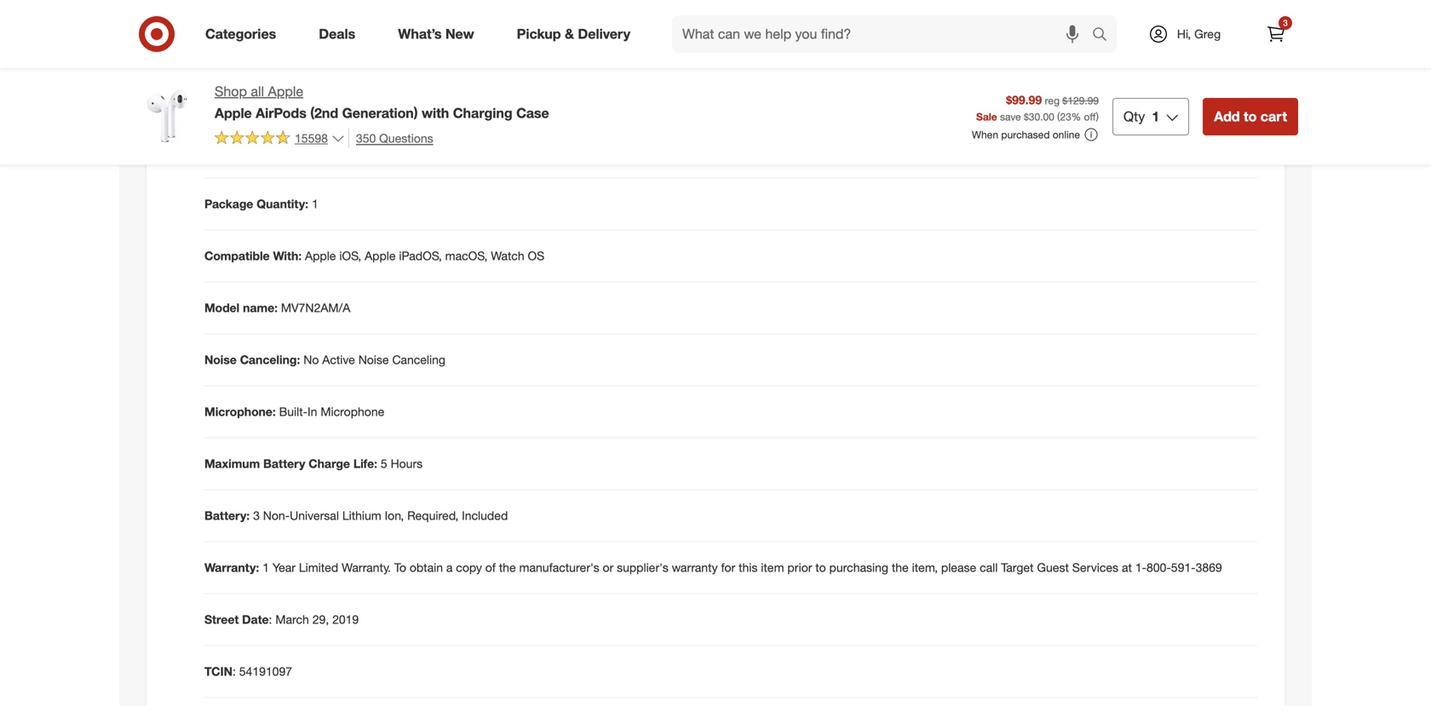 Task type: vqa. For each thing, say whether or not it's contained in the screenshot.
THE "MORE" on the top
no



Task type: describe. For each thing, give the bounding box(es) containing it.
ion,
[[385, 508, 404, 523]]

microphone: built-in microphone
[[205, 404, 385, 419]]

battery
[[263, 456, 305, 471]]

3869
[[1196, 560, 1223, 575]]

os
[[528, 248, 545, 263]]

copy
[[456, 560, 482, 575]]

with:
[[273, 248, 302, 263]]

591-
[[1172, 560, 1196, 575]]

search button
[[1085, 15, 1126, 56]]

apple right ios,
[[365, 248, 396, 263]]

apple up airpods
[[268, 83, 304, 100]]

ipados,
[[399, 248, 442, 263]]

noise canceling: no active noise canceling
[[205, 352, 446, 367]]

2019
[[332, 612, 359, 627]]

29,
[[313, 612, 329, 627]]

shop
[[215, 83, 247, 100]]

0 horizontal spatial built-
[[279, 404, 308, 419]]

purchased
[[1002, 128, 1050, 141]]

pickup & delivery link
[[503, 15, 652, 53]]

image of apple airpods (2nd generation) with charging case image
[[133, 82, 201, 150]]

year
[[273, 560, 296, 575]]

save
[[1001, 110, 1021, 123]]

deals link
[[304, 15, 377, 53]]

to
[[394, 560, 406, 575]]

mv7n2am/a
[[281, 300, 351, 315]]

active
[[322, 352, 355, 367]]

microphone:
[[205, 404, 276, 419]]

canceling
[[392, 352, 446, 367]]

siri
[[328, 40, 345, 55]]

350 questions
[[356, 131, 433, 146]]

lithium
[[342, 508, 382, 523]]

type:
[[273, 92, 303, 107]]

350 questions link
[[348, 129, 433, 148]]

model
[[205, 300, 240, 315]]

life:
[[354, 456, 378, 471]]

street
[[205, 612, 239, 627]]

apple left ios,
[[305, 248, 336, 263]]

guest
[[1037, 560, 1069, 575]]

electronics
[[205, 40, 268, 55]]

30.00
[[1029, 110, 1055, 123]]

compatible
[[205, 248, 270, 263]]

qty 1
[[1124, 108, 1160, 125]]

0 vertical spatial built-
[[348, 40, 377, 55]]

2 wireless from the left
[[353, 144, 398, 159]]

hi,
[[1178, 26, 1192, 41]]

1 wireless from the left
[[205, 144, 253, 159]]

23
[[1061, 110, 1072, 123]]

warranty:
[[205, 560, 259, 575]]

%
[[1072, 110, 1082, 123]]

1 the from the left
[[499, 560, 516, 575]]

ios,
[[340, 248, 362, 263]]

battery: 3 non-universal lithium ion, required, included
[[205, 508, 508, 523]]

connection type: no wired connection ports
[[205, 92, 453, 107]]

1 for warranty:
[[263, 560, 269, 575]]

add to cart button
[[1204, 98, 1299, 135]]

generation)
[[342, 105, 418, 121]]

no for wired
[[306, 92, 322, 107]]

compatible with: apple ios, apple ipados, macos, watch os
[[205, 248, 545, 263]]

pickup
[[517, 26, 561, 42]]

features:
[[272, 40, 324, 55]]

0 horizontal spatial :
[[233, 664, 236, 679]]

limited
[[299, 560, 339, 575]]

1 noise from the left
[[205, 352, 237, 367]]

warranty
[[672, 560, 718, 575]]

airpods
[[256, 105, 307, 121]]

battery:
[[205, 508, 250, 523]]

)
[[1097, 110, 1099, 123]]

$99.99
[[1007, 92, 1042, 107]]

greg
[[1195, 26, 1221, 41]]

new
[[446, 26, 474, 42]]

2 the from the left
[[892, 560, 909, 575]]

to inside add to cart button
[[1244, 108, 1257, 125]]

categories
[[205, 26, 276, 42]]

search
[[1085, 27, 1126, 44]]

wired
[[325, 92, 356, 107]]

true
[[327, 144, 350, 159]]

technology:
[[256, 144, 324, 159]]

&
[[565, 26, 574, 42]]

services
[[1073, 560, 1119, 575]]



Task type: locate. For each thing, give the bounding box(es) containing it.
warranty: 1 year limited warranty. to obtain a copy of the manufacturer's or supplier's warranty for this item prior to purchasing the item, please call target guest services at 1-800-591-3869
[[205, 560, 1223, 575]]

charge
[[309, 456, 350, 471]]

manufacturer's
[[519, 560, 600, 575]]

no right type:
[[306, 92, 322, 107]]

0 vertical spatial to
[[1244, 108, 1257, 125]]

wireless right true
[[353, 144, 398, 159]]

apple down shop
[[215, 105, 252, 121]]

no left active
[[304, 352, 319, 367]]

1 vertical spatial no
[[304, 352, 319, 367]]

What can we help you find? suggestions appear below search field
[[672, 15, 1097, 53]]

apple
[[268, 83, 304, 100], [215, 105, 252, 121], [305, 248, 336, 263], [365, 248, 396, 263]]

connection
[[205, 92, 270, 107], [360, 92, 421, 107]]

case
[[517, 105, 549, 121]]

model name: mv7n2am/a
[[205, 300, 351, 315]]

3
[[1284, 17, 1288, 28], [253, 508, 260, 523]]

non-
[[263, 508, 290, 523]]

street date : march 29, 2019
[[205, 612, 359, 627]]

date
[[242, 612, 269, 627]]

questions
[[379, 131, 433, 146]]

connection up the 350 questions link
[[360, 92, 421, 107]]

shop all apple apple airpods (2nd generation) with charging case
[[215, 83, 549, 121]]

deals
[[319, 26, 356, 42]]

microphone
[[321, 404, 385, 419]]

0 horizontal spatial to
[[816, 560, 826, 575]]

1 vertical spatial built-
[[279, 404, 308, 419]]

please
[[942, 560, 977, 575]]

maximum battery charge life: 5 hours
[[205, 456, 423, 471]]

canceling:
[[240, 352, 300, 367]]

name:
[[243, 300, 278, 315]]

1
[[1152, 108, 1160, 125], [312, 196, 319, 211], [263, 560, 269, 575]]

built- up battery
[[279, 404, 308, 419]]

0 horizontal spatial noise
[[205, 352, 237, 367]]

to right add
[[1244, 108, 1257, 125]]

(2nd
[[310, 105, 338, 121]]

call
[[980, 560, 998, 575]]

1 horizontal spatial the
[[892, 560, 909, 575]]

categories link
[[191, 15, 298, 53]]

1 right qty
[[1152, 108, 1160, 125]]

0 vertical spatial 3
[[1284, 17, 1288, 28]]

3 left non- on the bottom of the page
[[253, 508, 260, 523]]

for
[[721, 560, 736, 575]]

$129.99
[[1063, 94, 1099, 107]]

0 vertical spatial no
[[306, 92, 322, 107]]

1 connection from the left
[[205, 92, 270, 107]]

when
[[972, 128, 999, 141]]

quantity:
[[257, 196, 309, 211]]

1 right "quantity:"
[[312, 196, 319, 211]]

pickup & delivery
[[517, 26, 631, 42]]

2 noise from the left
[[359, 352, 389, 367]]

hours
[[391, 456, 423, 471]]

to
[[1244, 108, 1257, 125], [816, 560, 826, 575]]

54191097
[[239, 664, 292, 679]]

package
[[205, 196, 253, 211]]

0 horizontal spatial connection
[[205, 92, 270, 107]]

3 link
[[1258, 15, 1295, 53]]

2 horizontal spatial 1
[[1152, 108, 1160, 125]]

2 vertical spatial 1
[[263, 560, 269, 575]]

the left item, on the right bottom of page
[[892, 560, 909, 575]]

purchasing
[[830, 560, 889, 575]]

noise right active
[[359, 352, 389, 367]]

in
[[377, 40, 386, 55]]

1 horizontal spatial 3
[[1284, 17, 1288, 28]]

included
[[462, 508, 508, 523]]

15598 link
[[215, 129, 345, 149]]

when purchased online
[[972, 128, 1081, 141]]

0 vertical spatial :
[[269, 612, 272, 627]]

watch
[[491, 248, 525, 263]]

cart
[[1261, 108, 1288, 125]]

(
[[1058, 110, 1061, 123]]

the right of
[[499, 560, 516, 575]]

macos,
[[445, 248, 488, 263]]

item,
[[912, 560, 938, 575]]

to right prior
[[816, 560, 826, 575]]

1 left year
[[263, 560, 269, 575]]

what's
[[398, 26, 442, 42]]

or
[[603, 560, 614, 575]]

5
[[381, 456, 388, 471]]

1 horizontal spatial noise
[[359, 352, 389, 367]]

2 connection from the left
[[360, 92, 421, 107]]

what's new link
[[384, 15, 496, 53]]

1 horizontal spatial connection
[[360, 92, 421, 107]]

built- right siri
[[348, 40, 377, 55]]

1 vertical spatial 1
[[312, 196, 319, 211]]

1 vertical spatial 3
[[253, 508, 260, 523]]

1 horizontal spatial 1
[[312, 196, 319, 211]]

noise
[[205, 352, 237, 367], [359, 352, 389, 367]]

prior
[[788, 560, 813, 575]]

: left march
[[269, 612, 272, 627]]

what's new
[[398, 26, 474, 42]]

at
[[1122, 560, 1133, 575]]

online
[[1053, 128, 1081, 141]]

1 horizontal spatial to
[[1244, 108, 1257, 125]]

0 horizontal spatial the
[[499, 560, 516, 575]]

1 horizontal spatial wireless
[[353, 144, 398, 159]]

tcin
[[205, 664, 233, 679]]

maximum
[[205, 456, 260, 471]]

qty
[[1124, 108, 1146, 125]]

1-
[[1136, 560, 1147, 575]]

1 vertical spatial :
[[233, 664, 236, 679]]

charging
[[453, 105, 513, 121]]

ports
[[425, 92, 453, 107]]

0 horizontal spatial 3
[[253, 508, 260, 523]]

reg
[[1045, 94, 1060, 107]]

3 right the greg
[[1284, 17, 1288, 28]]

1 horizontal spatial built-
[[348, 40, 377, 55]]

$99.99 reg $129.99 sale save $ 30.00 ( 23 % off )
[[977, 92, 1099, 123]]

wireless up 'package'
[[205, 144, 253, 159]]

0 horizontal spatial 1
[[263, 560, 269, 575]]

delivery
[[578, 26, 631, 42]]

with
[[422, 105, 449, 121]]

1 vertical spatial to
[[816, 560, 826, 575]]

no for active
[[304, 352, 319, 367]]

all
[[251, 83, 264, 100]]

1 for qty
[[1152, 108, 1160, 125]]

800-
[[1147, 560, 1172, 575]]

connection left type:
[[205, 92, 270, 107]]

$
[[1024, 110, 1029, 123]]

in
[[308, 404, 317, 419]]

: left 54191097
[[233, 664, 236, 679]]

0 vertical spatial 1
[[1152, 108, 1160, 125]]

supplier's
[[617, 560, 669, 575]]

electronics features: siri built-in
[[205, 40, 386, 55]]

no
[[306, 92, 322, 107], [304, 352, 319, 367]]

noise left canceling:
[[205, 352, 237, 367]]

0 horizontal spatial wireless
[[205, 144, 253, 159]]

universal
[[290, 508, 339, 523]]

add
[[1215, 108, 1240, 125]]

march
[[276, 612, 309, 627]]

target
[[1002, 560, 1034, 575]]

tcin : 54191097
[[205, 664, 292, 679]]

1 horizontal spatial :
[[269, 612, 272, 627]]



